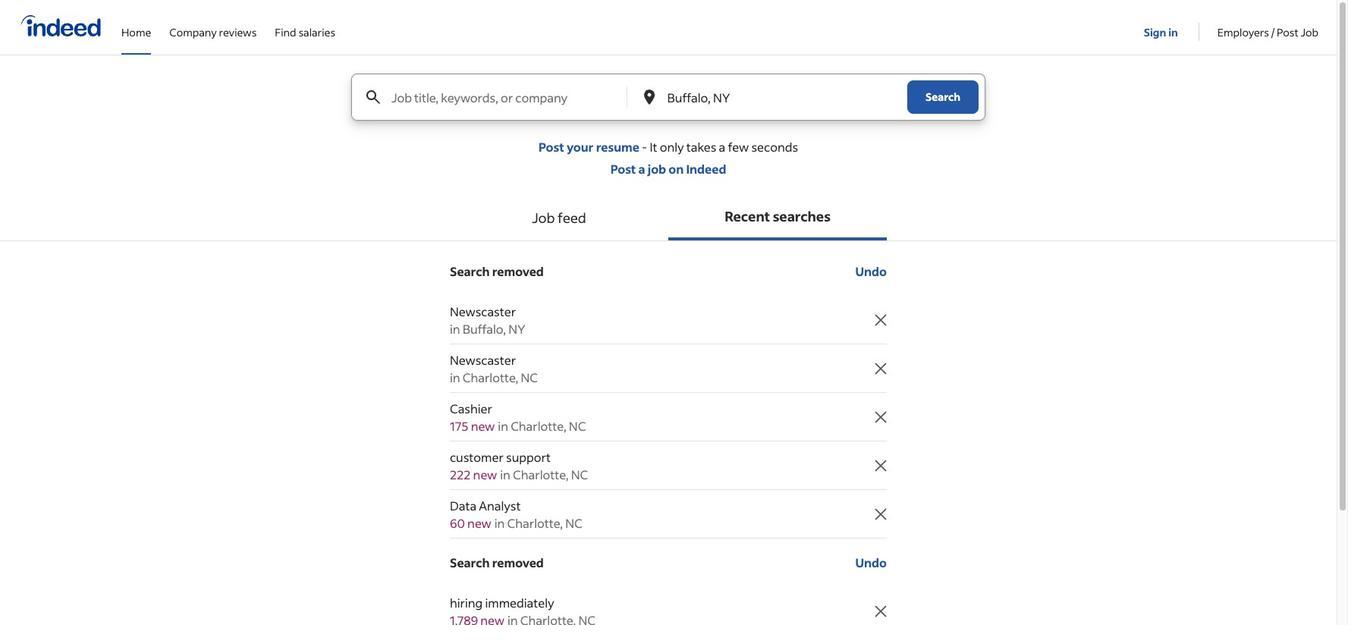 Task type: locate. For each thing, give the bounding box(es) containing it.
0 horizontal spatial post
[[539, 139, 564, 155]]

search button
[[908, 80, 979, 114]]

1 vertical spatial job
[[532, 209, 555, 227]]

job
[[648, 161, 666, 177]]

in down support
[[500, 467, 511, 483]]

charlotte, up cashier
[[463, 370, 519, 386]]

0 vertical spatial job
[[1301, 25, 1319, 39]]

main content containing recent searches
[[0, 74, 1337, 625]]

1 undo from the top
[[856, 263, 887, 279]]

charlotte, up support
[[511, 418, 567, 434]]

post your resume link
[[539, 139, 640, 155]]

cashier 175 new in charlotte, nc
[[450, 401, 586, 434]]

a left few on the right top of the page
[[719, 139, 726, 155]]

1 newscaster from the top
[[450, 304, 516, 319]]

search removed up newscaster in buffalo, ny
[[450, 263, 544, 279]]

0 vertical spatial new
[[471, 418, 495, 434]]

reviews
[[219, 25, 257, 39]]

newscaster down buffalo,
[[450, 352, 516, 368]]

hiring
[[450, 595, 483, 611]]

new inside data analyst 60 new in charlotte, nc
[[468, 515, 492, 531]]

search for 2nd the 'undo' "button"
[[450, 555, 490, 571]]

nc
[[521, 370, 538, 386], [569, 418, 586, 434], [571, 467, 588, 483], [566, 515, 583, 531]]

new inside customer support 222 new in charlotte, nc
[[473, 467, 497, 483]]

delete recent search cashier image
[[872, 408, 890, 426]]

job feed
[[532, 209, 586, 227]]

search
[[926, 90, 961, 104], [450, 263, 490, 279], [450, 555, 490, 571]]

post your resume - it only takes a few seconds post a job on indeed
[[539, 139, 798, 177]]

charlotte,
[[463, 370, 519, 386], [511, 418, 567, 434], [513, 467, 569, 483], [507, 515, 563, 531]]

recent searches button
[[669, 195, 887, 241]]

removed for 2nd the 'undo' "button"
[[492, 555, 544, 571]]

charlotte, down support
[[513, 467, 569, 483]]

job
[[1301, 25, 1319, 39], [532, 209, 555, 227]]

undo button up delete recent search hiring immediately icon
[[856, 549, 887, 577]]

delete recent search data analyst image
[[872, 505, 890, 523]]

main content
[[0, 74, 1337, 625]]

job inside employers / post job link
[[1301, 25, 1319, 39]]

1 vertical spatial a
[[639, 161, 646, 177]]

1 vertical spatial post
[[539, 139, 564, 155]]

delete recent search customer support image
[[872, 456, 890, 475]]

home link
[[121, 0, 151, 52]]

customer support 222 new in charlotte, nc
[[450, 449, 588, 483]]

2 undo from the top
[[856, 555, 887, 571]]

post down resume
[[611, 161, 636, 177]]

job feed button
[[450, 195, 669, 241]]

a
[[719, 139, 726, 155], [639, 161, 646, 177]]

1 vertical spatial removed
[[492, 555, 544, 571]]

undo button up delete recent search newscaster image
[[856, 258, 887, 285]]

feed
[[558, 209, 586, 227]]

hiring immediately link
[[450, 594, 861, 625]]

2 vertical spatial search
[[450, 555, 490, 571]]

tab list containing recent searches
[[0, 195, 1337, 241]]

0 vertical spatial undo
[[856, 263, 887, 279]]

0 horizontal spatial a
[[639, 161, 646, 177]]

data analyst 60 new in charlotte, nc
[[450, 498, 583, 531]]

new down the customer
[[473, 467, 497, 483]]

in
[[1169, 25, 1178, 39], [450, 321, 460, 337], [450, 370, 460, 386], [498, 418, 508, 434], [500, 467, 511, 483], [495, 515, 505, 531]]

undo button
[[856, 258, 887, 285], [856, 549, 887, 577]]

newscaster in buffalo, ny
[[450, 304, 526, 337]]

job left "feed" in the top left of the page
[[532, 209, 555, 227]]

search removed
[[450, 263, 544, 279], [450, 555, 544, 571]]

2 newscaster from the top
[[450, 352, 516, 368]]

newscaster inside newscaster in charlotte, nc
[[450, 352, 516, 368]]

search removed for 1st the 'undo' "button"
[[450, 263, 544, 279]]

1 horizontal spatial a
[[719, 139, 726, 155]]

removed up immediately
[[492, 555, 544, 571]]

removed for 1st the 'undo' "button"
[[492, 263, 544, 279]]

job right /
[[1301, 25, 1319, 39]]

0 vertical spatial newscaster
[[450, 304, 516, 319]]

newscaster in charlotte, nc
[[450, 352, 538, 386]]

search removed up hiring immediately
[[450, 555, 544, 571]]

0 horizontal spatial job
[[532, 209, 555, 227]]

post a job on indeed link
[[611, 161, 727, 177]]

0 vertical spatial undo button
[[856, 258, 887, 285]]

2 search removed from the top
[[450, 555, 544, 571]]

support
[[506, 449, 551, 465]]

customer
[[450, 449, 504, 465]]

sign
[[1144, 25, 1167, 39]]

search removed for 2nd the 'undo' "button"
[[450, 555, 544, 571]]

2 vertical spatial post
[[611, 161, 636, 177]]

post right /
[[1277, 25, 1299, 39]]

new right 60
[[468, 515, 492, 531]]

1 vertical spatial search removed
[[450, 555, 544, 571]]

0 vertical spatial removed
[[492, 263, 544, 279]]

1 horizontal spatial job
[[1301, 25, 1319, 39]]

nc inside data analyst 60 new in charlotte, nc
[[566, 515, 583, 531]]

1 removed from the top
[[492, 263, 544, 279]]

1 vertical spatial newscaster
[[450, 352, 516, 368]]

only
[[660, 139, 684, 155]]

1 vertical spatial search
[[450, 263, 490, 279]]

2 vertical spatial new
[[468, 515, 492, 531]]

removed up newscaster in buffalo, ny
[[492, 263, 544, 279]]

search: Job title, keywords, or company text field
[[389, 74, 626, 120]]

0 vertical spatial search removed
[[450, 263, 544, 279]]

find
[[275, 25, 296, 39]]

newscaster
[[450, 304, 516, 319], [450, 352, 516, 368]]

undo up delete recent search newscaster image
[[856, 263, 887, 279]]

post
[[1277, 25, 1299, 39], [539, 139, 564, 155], [611, 161, 636, 177]]

find salaries
[[275, 25, 335, 39]]

home
[[121, 25, 151, 39]]

tab list
[[0, 195, 1337, 241]]

nc inside cashier 175 new in charlotte, nc
[[569, 418, 586, 434]]

175
[[450, 418, 469, 434]]

removed
[[492, 263, 544, 279], [492, 555, 544, 571]]

in left buffalo,
[[450, 321, 460, 337]]

2 undo button from the top
[[856, 549, 887, 577]]

recent searches
[[725, 207, 831, 225]]

nc inside customer support 222 new in charlotte, nc
[[571, 467, 588, 483]]

2 removed from the top
[[492, 555, 544, 571]]

in down analyst on the left bottom
[[495, 515, 505, 531]]

a left job
[[639, 161, 646, 177]]

1 vertical spatial undo
[[856, 555, 887, 571]]

undo
[[856, 263, 887, 279], [856, 555, 887, 571]]

in inside data analyst 60 new in charlotte, nc
[[495, 515, 505, 531]]

company
[[169, 25, 217, 39]]

0 vertical spatial post
[[1277, 25, 1299, 39]]

1 vertical spatial undo button
[[856, 549, 887, 577]]

Search search field
[[339, 74, 998, 139]]

searches
[[773, 207, 831, 225]]

0 vertical spatial search
[[926, 90, 961, 104]]

in inside newscaster in buffalo, ny
[[450, 321, 460, 337]]

1 search removed from the top
[[450, 263, 544, 279]]

newscaster inside newscaster in buffalo, ny
[[450, 304, 516, 319]]

new inside cashier 175 new in charlotte, nc
[[471, 418, 495, 434]]

undo up delete recent search hiring immediately icon
[[856, 555, 887, 571]]

charlotte, down analyst on the left bottom
[[507, 515, 563, 531]]

newscaster up buffalo,
[[450, 304, 516, 319]]

indeed
[[686, 161, 727, 177]]

1 vertical spatial new
[[473, 467, 497, 483]]

newscaster for buffalo,
[[450, 304, 516, 319]]

charlotte, inside data analyst 60 new in charlotte, nc
[[507, 515, 563, 531]]

immediately
[[485, 595, 555, 611]]

in up cashier
[[450, 370, 460, 386]]

in up support
[[498, 418, 508, 434]]

new
[[471, 418, 495, 434], [473, 467, 497, 483], [468, 515, 492, 531]]

new down cashier
[[471, 418, 495, 434]]

takes
[[687, 139, 717, 155]]

post left the your
[[539, 139, 564, 155]]



Task type: vqa. For each thing, say whether or not it's contained in the screenshot.
Responded
no



Task type: describe. For each thing, give the bounding box(es) containing it.
undo for 1st the 'undo' "button"
[[856, 263, 887, 279]]

in right sign
[[1169, 25, 1178, 39]]

sign in link
[[1144, 1, 1181, 52]]

search inside "button"
[[926, 90, 961, 104]]

your
[[567, 139, 594, 155]]

ny
[[509, 321, 526, 337]]

employers / post job
[[1218, 25, 1319, 39]]

data
[[450, 498, 477, 514]]

1 horizontal spatial post
[[611, 161, 636, 177]]

in inside cashier 175 new in charlotte, nc
[[498, 418, 508, 434]]

newscaster for charlotte,
[[450, 352, 516, 368]]

employers / post job link
[[1218, 0, 1319, 52]]

company reviews
[[169, 25, 257, 39]]

job inside job feed button
[[532, 209, 555, 227]]

new for data
[[468, 515, 492, 531]]

analyst
[[479, 498, 521, 514]]

222
[[450, 467, 471, 483]]

find salaries link
[[275, 0, 335, 52]]

few
[[728, 139, 749, 155]]

delete recent search hiring immediately image
[[872, 602, 890, 620]]

charlotte, inside newscaster in charlotte, nc
[[463, 370, 519, 386]]

2 horizontal spatial post
[[1277, 25, 1299, 39]]

seconds
[[752, 139, 798, 155]]

recent
[[725, 207, 770, 225]]

in inside customer support 222 new in charlotte, nc
[[500, 467, 511, 483]]

salaries
[[299, 25, 335, 39]]

buffalo,
[[463, 321, 506, 337]]

charlotte, inside customer support 222 new in charlotte, nc
[[513, 467, 569, 483]]

on
[[669, 161, 684, 177]]

1 undo button from the top
[[856, 258, 887, 285]]

company reviews link
[[169, 0, 257, 52]]

employers
[[1218, 25, 1270, 39]]

resume
[[596, 139, 640, 155]]

delete recent search newscaster image
[[872, 311, 890, 329]]

/
[[1272, 25, 1275, 39]]

it
[[650, 139, 658, 155]]

nc inside newscaster in charlotte, nc
[[521, 370, 538, 386]]

new for customer
[[473, 467, 497, 483]]

search for 1st the 'undo' "button"
[[450, 263, 490, 279]]

undo for 2nd the 'undo' "button"
[[856, 555, 887, 571]]

hiring immediately
[[450, 595, 555, 611]]

-
[[642, 139, 648, 155]]

Edit location text field
[[664, 74, 877, 120]]

delete recent search newscaster image
[[872, 359, 890, 378]]

in inside newscaster in charlotte, nc
[[450, 370, 460, 386]]

charlotte, inside cashier 175 new in charlotte, nc
[[511, 418, 567, 434]]

0 vertical spatial a
[[719, 139, 726, 155]]

cashier
[[450, 401, 492, 417]]

60
[[450, 515, 465, 531]]

sign in
[[1144, 25, 1178, 39]]



